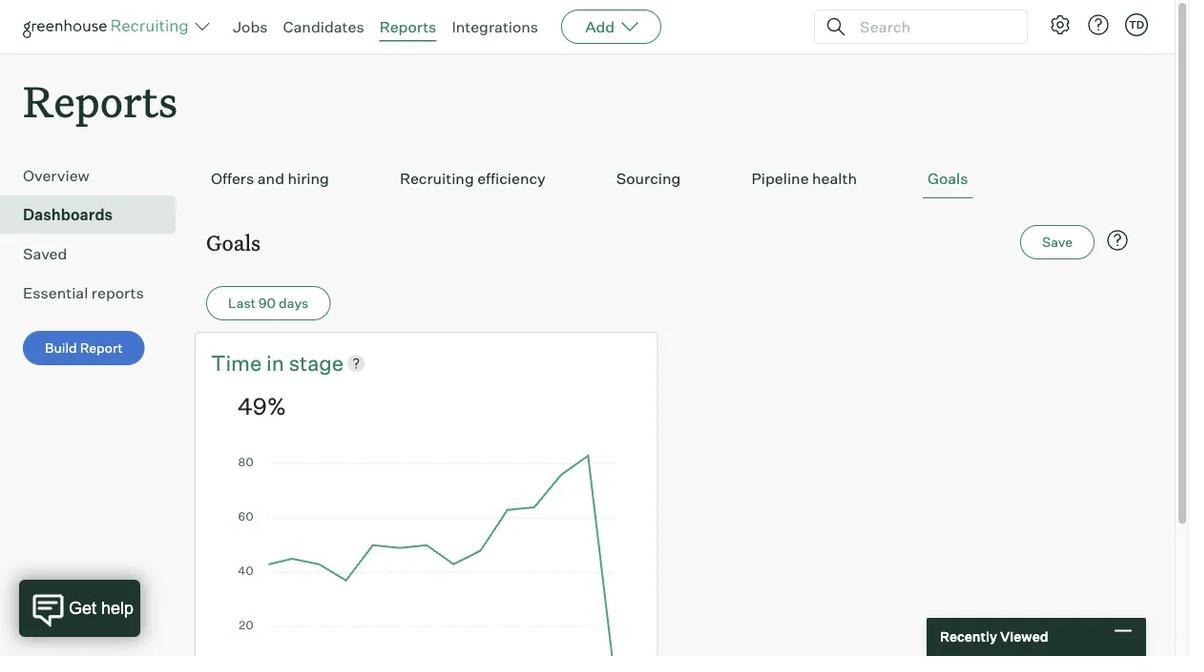 Task type: locate. For each thing, give the bounding box(es) containing it.
0 vertical spatial goals
[[928, 169, 968, 188]]

Search text field
[[855, 13, 1010, 41]]

health
[[812, 169, 857, 188]]

time link
[[211, 349, 266, 378]]

reports down greenhouse recruiting image on the left of the page
[[23, 73, 178, 129]]

dashboards
[[23, 205, 113, 225]]

xychart image
[[238, 451, 615, 657]]

reports right candidates link
[[380, 17, 437, 36]]

td button
[[1122, 10, 1152, 40]]

essential
[[23, 284, 88, 303]]

add button
[[561, 10, 662, 44]]

faq image
[[1106, 229, 1129, 252]]

1 vertical spatial reports
[[23, 73, 178, 129]]

build
[[45, 340, 77, 357]]

tab list containing offers and hiring
[[206, 160, 1133, 199]]

integrations
[[452, 17, 538, 36]]

pipeline health
[[752, 169, 857, 188]]

reports
[[380, 17, 437, 36], [23, 73, 178, 129]]

last 90 days
[[228, 295, 309, 312]]

and
[[257, 169, 284, 188]]

viewed
[[1000, 629, 1049, 646]]

0 horizontal spatial reports
[[23, 73, 178, 129]]

greenhouse recruiting image
[[23, 15, 195, 38]]

build report button
[[23, 331, 145, 366]]

last 90 days button
[[206, 287, 331, 321]]

0 horizontal spatial goals
[[206, 228, 261, 256]]

save
[[1042, 234, 1073, 251]]

recruiting
[[400, 169, 474, 188]]

reports
[[91, 284, 144, 303]]

tab list
[[206, 160, 1133, 199]]

reports link
[[380, 17, 437, 36]]

offers and hiring
[[211, 169, 329, 188]]

offers
[[211, 169, 254, 188]]

recruiting efficiency
[[400, 169, 546, 188]]

1 horizontal spatial reports
[[380, 17, 437, 36]]

overview link
[[23, 164, 168, 187]]

1 horizontal spatial goals
[[928, 169, 968, 188]]

saved link
[[23, 243, 168, 266]]

goals inside goals button
[[928, 169, 968, 188]]

recruiting efficiency button
[[395, 160, 551, 199]]

goals
[[928, 169, 968, 188], [206, 228, 261, 256]]



Task type: vqa. For each thing, say whether or not it's contained in the screenshot.
the bottommost Departments
no



Task type: describe. For each thing, give the bounding box(es) containing it.
integrations link
[[452, 17, 538, 36]]

td
[[1129, 18, 1145, 31]]

essential reports
[[23, 284, 144, 303]]

in
[[266, 350, 284, 376]]

pipeline health button
[[747, 160, 862, 199]]

save button
[[1021, 225, 1095, 260]]

recently
[[940, 629, 998, 646]]

90
[[259, 295, 276, 312]]

sourcing
[[616, 169, 681, 188]]

sourcing button
[[612, 160, 686, 199]]

offers and hiring button
[[206, 160, 334, 199]]

stage link
[[289, 349, 344, 378]]

td button
[[1125, 13, 1148, 36]]

49%
[[238, 392, 286, 420]]

in link
[[266, 349, 289, 378]]

configure image
[[1049, 13, 1072, 36]]

dashboards link
[[23, 204, 168, 226]]

pipeline
[[752, 169, 809, 188]]

saved
[[23, 245, 67, 264]]

hiring
[[288, 169, 329, 188]]

efficiency
[[477, 169, 546, 188]]

add
[[585, 17, 615, 36]]

recently viewed
[[940, 629, 1049, 646]]

time
[[211, 350, 262, 376]]

build report
[[45, 340, 123, 357]]

jobs
[[233, 17, 268, 36]]

candidates
[[283, 17, 364, 36]]

overview
[[23, 166, 90, 185]]

candidates link
[[283, 17, 364, 36]]

0 vertical spatial reports
[[380, 17, 437, 36]]

report
[[80, 340, 123, 357]]

goals button
[[923, 160, 973, 199]]

days
[[279, 295, 309, 312]]

stage
[[289, 350, 344, 376]]

last
[[228, 295, 256, 312]]

essential reports link
[[23, 282, 168, 305]]

1 vertical spatial goals
[[206, 228, 261, 256]]

jobs link
[[233, 17, 268, 36]]

time in
[[211, 350, 289, 376]]



